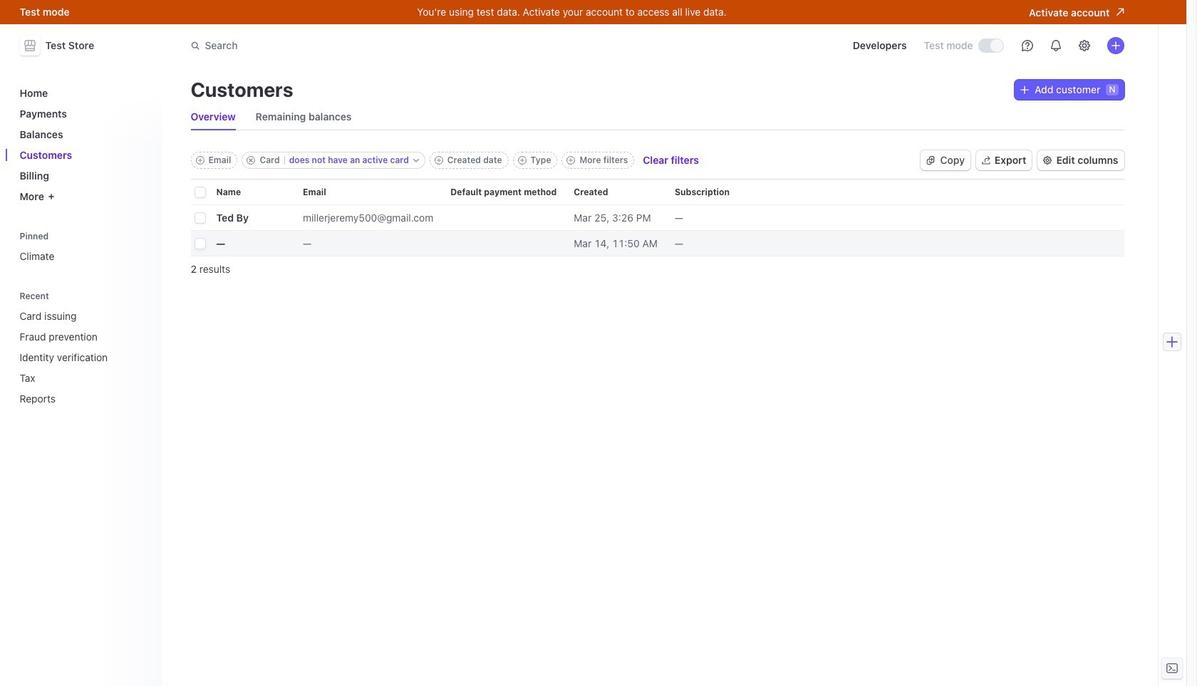 Task type: describe. For each thing, give the bounding box(es) containing it.
Select All checkbox
[[195, 188, 205, 198]]

add more filters image
[[567, 156, 576, 165]]

2 recent element from the top
[[14, 304, 154, 411]]

2 select item checkbox from the top
[[195, 239, 205, 249]]

help image
[[1022, 40, 1034, 51]]

1 recent element from the top
[[14, 286, 154, 411]]

edit pins image
[[139, 232, 148, 241]]



Task type: vqa. For each thing, say whether or not it's contained in the screenshot.
THE CLEAR HISTORY icon on the left of the page
yes



Task type: locate. For each thing, give the bounding box(es) containing it.
0 vertical spatial svg image
[[1021, 86, 1030, 94]]

1 vertical spatial select item checkbox
[[195, 239, 205, 249]]

Select item checkbox
[[195, 213, 205, 223], [195, 239, 205, 249]]

settings image
[[1079, 40, 1091, 51]]

None search field
[[182, 32, 584, 59]]

core navigation links element
[[14, 81, 154, 208]]

notifications image
[[1051, 40, 1062, 51]]

1 horizontal spatial svg image
[[1021, 86, 1030, 94]]

add created date image
[[435, 156, 443, 165]]

recent element
[[14, 286, 154, 411], [14, 304, 154, 411]]

remove card image
[[247, 156, 256, 165]]

Test mode checkbox
[[979, 39, 1004, 52]]

0 horizontal spatial svg image
[[927, 156, 935, 165]]

pinned element
[[14, 226, 154, 268]]

Search text field
[[182, 32, 584, 59]]

0 vertical spatial select item checkbox
[[195, 213, 205, 223]]

add email image
[[196, 156, 204, 165]]

edit card image
[[413, 158, 419, 163]]

clear history image
[[139, 292, 148, 301]]

tab list
[[191, 104, 1125, 130]]

1 select item checkbox from the top
[[195, 213, 205, 223]]

toolbar
[[191, 152, 699, 169]]

svg image
[[1021, 86, 1030, 94], [927, 156, 935, 165]]

add type image
[[518, 156, 527, 165]]

1 vertical spatial svg image
[[927, 156, 935, 165]]



